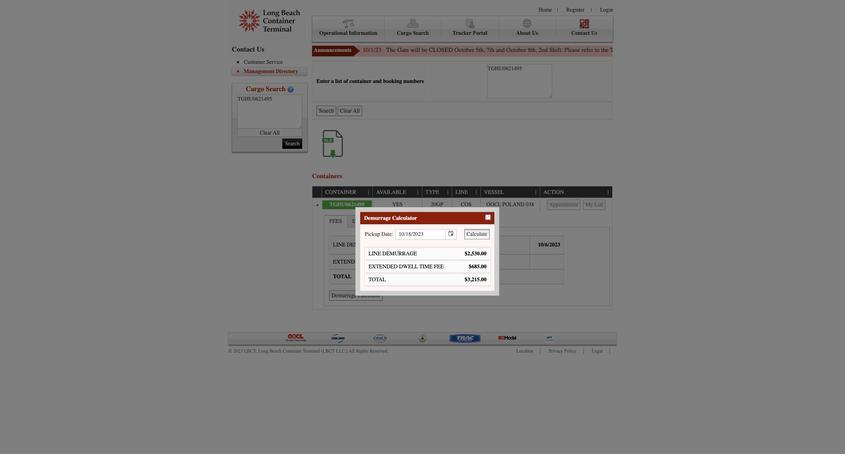 Task type: vqa. For each thing, say whether or not it's contained in the screenshot.
the leftmost "Contact Us"
yes



Task type: locate. For each thing, give the bounding box(es) containing it.
2 | from the left
[[591, 7, 592, 13]]

1 horizontal spatial contact us
[[572, 30, 598, 36]]

(lbct
[[321, 348, 335, 354]]

0 horizontal spatial all
[[273, 130, 280, 136]]

$0.00 for dwell
[[415, 259, 428, 265]]

line demurrage down 'date:'
[[369, 251, 417, 257]]

menu bar containing operational information
[[312, 16, 613, 42]]

demurrage down pickup
[[347, 242, 382, 248]]

reserved.
[[370, 348, 389, 354]]

contact up customer
[[232, 45, 255, 53]]

free time expiration
[[435, 242, 496, 248]]

1 horizontal spatial extended
[[369, 264, 398, 270]]

$685.00
[[469, 264, 487, 270]]

line demurrage inside demurrage calculator dialog
[[369, 251, 417, 257]]

edit column settings image inside action column header
[[606, 190, 611, 195]]

1 vertical spatial demurrage
[[383, 251, 417, 257]]

register link
[[567, 7, 585, 13]]

dwell inside tab list
[[364, 259, 383, 265]]

2 row from the top
[[313, 198, 612, 212]]

| right home
[[557, 7, 558, 13]]

time inside demurrage calculator dialog
[[419, 264, 433, 270]]

llc.)
[[336, 348, 348, 354]]

line down fees tab
[[333, 242, 346, 248]]

date:
[[382, 231, 393, 238]]

demurrage inside demurrage calculator dialog
[[383, 251, 417, 257]]

demurrage
[[364, 215, 391, 221]]

expiration
[[464, 242, 496, 248]]

1 row from the top
[[313, 187, 612, 198]]

edit column settings image for vessel
[[533, 190, 539, 195]]

edit column settings image inside "vessel" "column header"
[[533, 190, 539, 195]]

0 horizontal spatial |
[[557, 7, 558, 13]]

2 horizontal spatial us
[[591, 30, 598, 36]]

0 horizontal spatial fee
[[399, 259, 408, 265]]

038
[[526, 202, 534, 208]]

line demurrage down pickup
[[333, 242, 382, 248]]

$0.00
[[415, 242, 428, 248], [415, 259, 428, 265], [415, 273, 428, 280]]

0 horizontal spatial extended
[[333, 259, 362, 265]]

of
[[344, 78, 348, 84]]

portal
[[473, 30, 488, 36]]

dwell inside demurrage calculator dialog
[[399, 264, 418, 270]]

demurrage calculator
[[364, 215, 417, 221]]

cargo search
[[397, 30, 429, 36], [246, 85, 286, 93]]

demurrage
[[347, 242, 382, 248], [383, 251, 417, 257]]

0 vertical spatial contact
[[572, 30, 590, 36]]

10/1/23
[[363, 46, 382, 54]]

4 edit column settings image from the left
[[533, 190, 539, 195]]

0 vertical spatial cargo
[[397, 30, 412, 36]]

1 vertical spatial contact us
[[232, 45, 264, 53]]

2 edit column settings image from the left
[[416, 190, 421, 195]]

0 vertical spatial line demurrage
[[333, 242, 382, 248]]

1 horizontal spatial demurrage
[[383, 251, 417, 257]]

fee inside row group
[[399, 259, 408, 265]]

details tab
[[347, 215, 380, 227]]

type column header
[[422, 187, 452, 198]]

extended for $0.00
[[333, 259, 362, 265]]

vessel
[[484, 189, 504, 196]]

2 $0.00 from the top
[[415, 259, 428, 265]]

row up cos on the right top of the page
[[313, 187, 612, 198]]

total inside demurrage calculator dialog
[[369, 277, 386, 283]]

line inside tab list
[[333, 242, 346, 248]]

appointment
[[385, 218, 424, 224]]

extended dwell time fee
[[333, 259, 408, 265], [369, 264, 444, 270]]

1 $0.00 from the top
[[415, 242, 428, 248]]

0 vertical spatial cargo search
[[397, 30, 429, 36]]

vessel link
[[484, 187, 507, 198]]

1 horizontal spatial time
[[419, 264, 433, 270]]

5 edit column settings image from the left
[[606, 190, 611, 195]]

contact us down register
[[572, 30, 598, 36]]

0 horizontal spatial menu bar
[[232, 58, 310, 76]]

extended dwell time fee inside demurrage calculator dialog
[[369, 264, 444, 270]]

1 vertical spatial search
[[266, 85, 286, 93]]

line inside column header
[[456, 189, 468, 196]]

edit column settings image for container
[[366, 190, 372, 195]]

edit column settings image
[[366, 190, 372, 195], [416, 190, 421, 195], [474, 190, 479, 195], [533, 190, 539, 195], [606, 190, 611, 195]]

0 vertical spatial $0.00
[[415, 242, 428, 248]]

|
[[557, 7, 558, 13], [591, 7, 592, 13]]

1 horizontal spatial us
[[532, 30, 538, 36]]

booking
[[383, 78, 402, 84]]

action
[[544, 189, 564, 196]]

$0.00 for demurrage
[[415, 242, 428, 248]]

1 horizontal spatial menu bar
[[312, 16, 613, 42]]

0 horizontal spatial line
[[333, 242, 346, 248]]

2 vertical spatial line
[[369, 251, 381, 257]]

edit column settings image for action
[[606, 190, 611, 195]]

1 vertical spatial line
[[333, 242, 346, 248]]

home
[[539, 7, 552, 13]]

0 vertical spatial menu bar
[[312, 16, 613, 42]]

tghu0621495 cell
[[322, 198, 373, 212]]

contact
[[572, 30, 590, 36], [232, 45, 255, 53]]

trucker portal
[[453, 30, 488, 36]]

long
[[258, 348, 268, 354]]

1 horizontal spatial |
[[591, 7, 592, 13]]

pickup date:
[[365, 231, 395, 238]]

0 horizontal spatial demurrage
[[347, 242, 382, 248]]

management
[[244, 68, 275, 74]]

1 horizontal spatial total
[[369, 277, 386, 283]]

line column header
[[452, 187, 481, 198]]

oocl poland 038 cell
[[481, 198, 540, 212]]

all right llc.)
[[349, 348, 355, 354]]

None text field
[[396, 230, 446, 239]]

tree grid
[[313, 187, 612, 310]]

1 vertical spatial cargo
[[246, 85, 264, 93]]

0 horizontal spatial dwell
[[364, 259, 383, 265]]

line down pickup
[[369, 251, 381, 257]]

| left login
[[591, 7, 592, 13]]

type link
[[426, 187, 443, 198]]

0 horizontal spatial us
[[257, 45, 264, 53]]

trucker portal link
[[442, 18, 499, 37]]

3 edit column settings image from the left
[[474, 190, 479, 195]]

time
[[450, 242, 463, 248], [384, 259, 397, 265], [419, 264, 433, 270]]

row down line link
[[313, 198, 612, 212]]

1 horizontal spatial cargo
[[397, 30, 412, 36]]

line demurrage for $2,530.00
[[369, 251, 417, 257]]

0 vertical spatial demurrage
[[347, 242, 382, 248]]

a
[[331, 78, 334, 84]]

line for $0.00
[[333, 242, 346, 248]]

None submit
[[317, 106, 336, 116], [283, 139, 302, 149], [317, 106, 336, 116], [283, 139, 302, 149]]

row
[[313, 187, 612, 198], [313, 198, 612, 212]]

tab list
[[322, 213, 612, 308]]

0 horizontal spatial total
[[333, 274, 352, 280]]

extended inside demurrage calculator dialog
[[369, 264, 398, 270]]

contact us link
[[556, 18, 613, 37]]

2 horizontal spatial line
[[456, 189, 468, 196]]

cargo
[[397, 30, 412, 36], [246, 85, 264, 93]]

edit column settings image inside container column header
[[366, 190, 372, 195]]

us
[[532, 30, 538, 36], [591, 30, 598, 36], [257, 45, 264, 53]]

total inside row group
[[333, 274, 352, 280]]

1 vertical spatial menu bar
[[232, 58, 310, 76]]

row group
[[313, 198, 612, 310]]

edit column settings image inside available column header
[[416, 190, 421, 195]]

location
[[517, 348, 534, 354]]

1 horizontal spatial cargo search
[[397, 30, 429, 36]]

dwell
[[364, 259, 383, 265], [399, 264, 418, 270]]

1 vertical spatial $0.00
[[415, 259, 428, 265]]

1 horizontal spatial contact
[[572, 30, 590, 36]]

1 horizontal spatial line
[[369, 251, 381, 257]]

extended dwell time fee for $3,215.00
[[369, 264, 444, 270]]

0 horizontal spatial contact
[[232, 45, 255, 53]]

1 horizontal spatial fee
[[434, 264, 444, 270]]

available column header
[[373, 187, 422, 198]]

2 vertical spatial $0.00
[[415, 273, 428, 280]]

fee inside demurrage calculator dialog
[[434, 264, 444, 270]]

edit column settings image for line
[[474, 190, 479, 195]]

information
[[349, 30, 377, 36]]

calculator
[[392, 215, 417, 221]]

line up cos on the right top of the page
[[456, 189, 468, 196]]

line
[[456, 189, 468, 196], [333, 242, 346, 248], [369, 251, 381, 257]]

1 vertical spatial cargo search
[[246, 85, 286, 93]]

action link
[[544, 187, 567, 198]]

fees
[[329, 218, 342, 224]]

0 vertical spatial search
[[413, 30, 429, 36]]

contact us up customer
[[232, 45, 264, 53]]

container
[[350, 78, 372, 84]]

0 vertical spatial all
[[273, 130, 280, 136]]

us for about us link
[[532, 30, 538, 36]]

demurrage down 'date:'
[[383, 251, 417, 257]]

None button
[[338, 106, 362, 116], [547, 200, 581, 210], [583, 200, 606, 210], [464, 229, 490, 240], [329, 291, 383, 301], [338, 106, 362, 116], [547, 200, 581, 210], [583, 200, 606, 210], [464, 229, 490, 240], [329, 291, 383, 301]]

1 vertical spatial contact
[[232, 45, 255, 53]]

1 vertical spatial all
[[349, 348, 355, 354]]

all right clear
[[273, 130, 280, 136]]

extended inside row group
[[333, 259, 362, 265]]

0 horizontal spatial time
[[384, 259, 397, 265]]

0 horizontal spatial search
[[266, 85, 286, 93]]

service
[[266, 59, 283, 65]]

appointment tab
[[380, 215, 429, 227]]

cell
[[540, 198, 612, 212]]

contact down register link at top right
[[572, 30, 590, 36]]

0 horizontal spatial cargo search
[[246, 85, 286, 93]]

1 horizontal spatial search
[[413, 30, 429, 36]]

line demurrage inside tab list
[[333, 242, 382, 248]]

line demurrage
[[333, 242, 382, 248], [369, 251, 417, 257]]

total
[[333, 274, 352, 280], [369, 277, 386, 283]]

row containing container
[[313, 187, 612, 198]]

type
[[426, 189, 439, 196]]

search
[[413, 30, 429, 36], [266, 85, 286, 93]]

tab list containing fees
[[322, 213, 612, 308]]

1 | from the left
[[557, 7, 558, 13]]

cos cell
[[452, 198, 481, 212]]

privacy
[[549, 348, 563, 354]]

fee for $0.00
[[399, 259, 408, 265]]

0 vertical spatial line
[[456, 189, 468, 196]]

pickup
[[365, 231, 380, 238]]

container column header
[[322, 187, 373, 198]]

1 horizontal spatial all
[[349, 348, 355, 354]]

all
[[273, 130, 280, 136], [349, 348, 355, 354]]

line link
[[456, 187, 471, 198]]

cell inside row group
[[540, 198, 612, 212]]

edit column settings image inside the line column header
[[474, 190, 479, 195]]

fee
[[399, 259, 408, 265], [434, 264, 444, 270]]

1 horizontal spatial dwell
[[399, 264, 418, 270]]

menu bar
[[312, 16, 613, 42], [232, 58, 310, 76]]

line inside demurrage calculator dialog
[[369, 251, 381, 257]]

holds
[[434, 218, 453, 224]]

contact us
[[572, 30, 598, 36], [232, 45, 264, 53]]

1 vertical spatial line demurrage
[[369, 251, 417, 257]]

location link
[[517, 348, 534, 354]]

1 edit column settings image from the left
[[366, 190, 372, 195]]



Task type: describe. For each thing, give the bounding box(es) containing it.
fees tab
[[324, 215, 348, 227]]

holds tab
[[429, 215, 458, 227]]

numbers
[[403, 78, 424, 84]]

customer service link
[[237, 59, 307, 65]]

cargo search inside menu bar
[[397, 30, 429, 36]]

search inside menu bar
[[413, 30, 429, 36]]

yes
[[392, 202, 403, 208]]

0 vertical spatial contact us
[[572, 30, 598, 36]]

announcements
[[314, 47, 352, 53]]

time for $0.00
[[384, 259, 397, 265]]

management directory link
[[237, 68, 307, 74]]

dwell for $0.00
[[364, 259, 383, 265]]

tab list inside row group
[[322, 213, 612, 308]]

operational
[[319, 30, 348, 36]]

20gp
[[431, 202, 443, 208]]

operational information
[[319, 30, 377, 36]]

time for $2,530.00
[[419, 264, 433, 270]]

cos
[[461, 202, 472, 208]]

tghu0621495
[[330, 202, 365, 208]]

edit column settings image
[[445, 190, 451, 195]]

containers
[[312, 172, 342, 180]]

trucker
[[453, 30, 472, 36]]

$3,215.00
[[465, 277, 487, 283]]

operational information link
[[313, 18, 385, 37]]

vessel column header
[[481, 187, 540, 198]]

line demurrage for $0.00
[[333, 242, 382, 248]]

details
[[353, 218, 375, 224]]

home link
[[539, 7, 552, 13]]

extended for $3,215.00
[[369, 264, 398, 270]]

legal link
[[592, 348, 603, 354]]

about us
[[516, 30, 538, 36]]

3 $0.00 from the top
[[415, 273, 428, 280]]

customer service management directory
[[244, 59, 298, 74]]

edit column settings image for available
[[416, 190, 421, 195]]

terminal
[[303, 348, 320, 354]]

20gp cell
[[422, 198, 452, 212]]

login
[[600, 7, 613, 13]]

about us link
[[499, 18, 556, 37]]

contact inside contact us link
[[572, 30, 590, 36]]

action column header
[[540, 187, 612, 198]]

lbct,
[[244, 348, 257, 354]]

container link
[[325, 187, 360, 198]]

total for $0.00
[[333, 274, 352, 280]]

container
[[325, 189, 357, 196]]

row containing tghu0621495
[[313, 198, 612, 212]]

directory
[[276, 68, 298, 74]]

menu bar containing customer service
[[232, 58, 310, 76]]

2023
[[233, 348, 243, 354]]

about
[[516, 30, 531, 36]]

enter a list of container and booking numbers
[[317, 78, 424, 84]]

and
[[373, 78, 382, 84]]

all inside "button"
[[273, 130, 280, 136]]

yes cell
[[373, 198, 422, 212]]

© 2023 lbct, long beach container terminal (lbct llc.) all rights reserved.
[[229, 348, 389, 354]]

register
[[567, 7, 585, 13]]

oocl
[[487, 202, 501, 208]]

list
[[335, 78, 342, 84]]

free
[[435, 242, 448, 248]]

clear
[[260, 130, 272, 136]]

$2,530.00
[[465, 251, 487, 257]]

enter
[[317, 78, 330, 84]]

clear all
[[260, 130, 280, 136]]

10/6/2023
[[538, 242, 560, 248]]

policy
[[565, 348, 577, 354]]

beach
[[270, 348, 282, 354]]

available
[[376, 189, 406, 196]]

line for $2,530.00
[[369, 251, 381, 257]]

login link
[[600, 7, 613, 13]]

clear all button
[[237, 129, 302, 137]]

available link
[[376, 187, 409, 198]]

none text field inside demurrage calculator dialog
[[396, 230, 446, 239]]

privacy policy link
[[549, 348, 577, 354]]

Enter container numbers and/ or booking numbers. Press ESC to reset input box text field
[[488, 64, 552, 98]]

Enter container numbers and/ or booking numbers.  text field
[[237, 95, 302, 129]]

oocl poland 038
[[487, 202, 534, 208]]

tree grid containing container
[[313, 187, 612, 310]]

select image
[[448, 231, 454, 237]]

fee for $3,215.00
[[434, 264, 444, 270]]

us for contact us link
[[591, 30, 598, 36]]

dwell for $3,215.00
[[399, 264, 418, 270]]

row group containing tghu0621495
[[313, 198, 612, 310]]

0 horizontal spatial cargo
[[246, 85, 264, 93]]

demurrage calculator dialog
[[360, 224, 495, 291]]

demurrage for $2,530.00
[[383, 251, 417, 257]]

©
[[229, 348, 232, 354]]

2 horizontal spatial time
[[450, 242, 463, 248]]

extended dwell time fee for $0.00
[[333, 259, 408, 265]]

container
[[283, 348, 302, 354]]

demurrage for $0.00
[[347, 242, 382, 248]]

poland
[[503, 202, 525, 208]]

total for $3,215.00
[[369, 277, 386, 283]]

legal
[[592, 348, 603, 354]]

customer
[[244, 59, 265, 65]]

cargo search link
[[385, 18, 442, 37]]

0 horizontal spatial contact us
[[232, 45, 264, 53]]

privacy policy
[[549, 348, 577, 354]]

rights
[[356, 348, 369, 354]]



